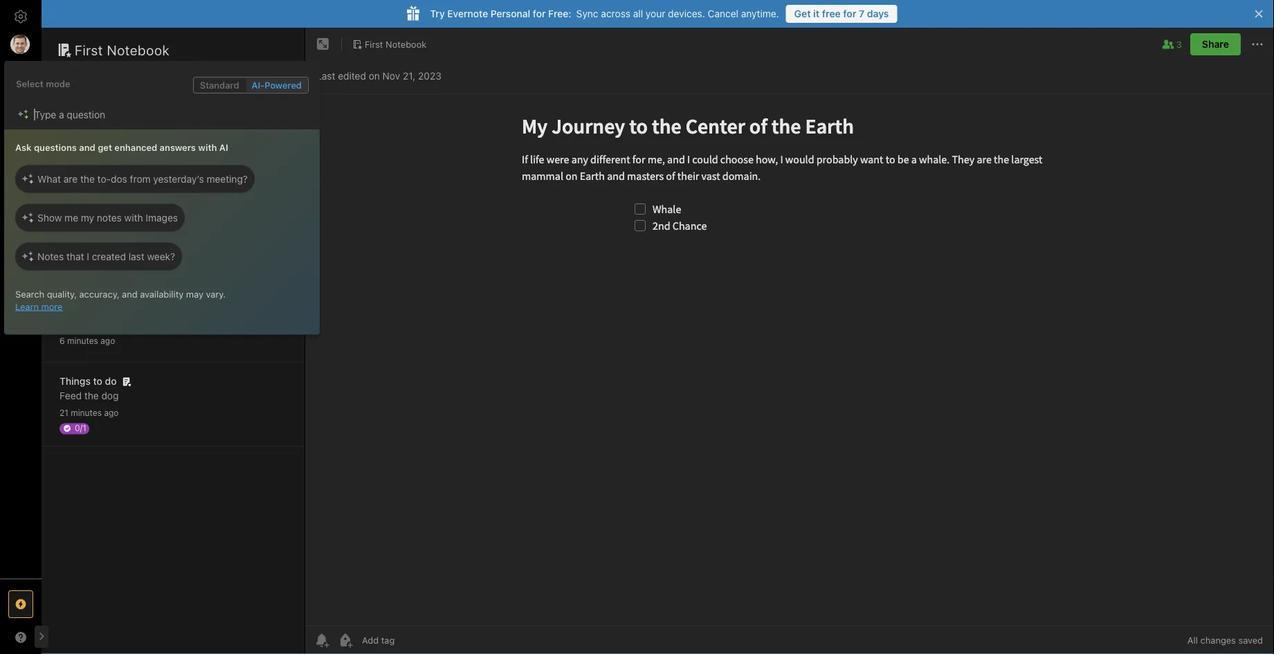 Task type: locate. For each thing, give the bounding box(es) containing it.
1 vertical spatial with
[[124, 212, 143, 223]]

notebook up 21,
[[386, 39, 427, 49]]

with
[[198, 142, 217, 152], [124, 212, 143, 223]]

to right way
[[120, 224, 129, 235]]

0 vertical spatial notes
[[67, 71, 92, 82]]

ago up do
[[101, 336, 115, 346]]

changes
[[1201, 635, 1236, 646]]

0 vertical spatial earth
[[208, 126, 232, 138]]

notes right 4
[[67, 71, 92, 82]]

are up their
[[60, 170, 74, 181]]

1 untitled from the top
[[60, 209, 96, 221]]

minutes
[[83, 253, 114, 263], [67, 336, 98, 346], [71, 408, 102, 418]]

any
[[108, 141, 124, 152]]

2 vertical spatial i
[[87, 251, 89, 262]]

things to do
[[60, 376, 117, 387]]

to left be
[[183, 155, 192, 167]]

1 vertical spatial i
[[83, 155, 85, 167]]

1 vertical spatial minutes
[[67, 336, 98, 346]]

0 vertical spatial i
[[221, 141, 223, 152]]

ask
[[15, 142, 32, 152]]

first notebook button
[[348, 35, 432, 54]]

for left 7
[[843, 8, 857, 19]]

want
[[159, 155, 180, 167]]

cancel
[[708, 8, 739, 19]]

1 horizontal spatial with
[[198, 142, 217, 152]]

1 horizontal spatial first
[[365, 39, 383, 49]]

a few minutes ago
[[60, 253, 131, 263]]

feed
[[60, 390, 82, 402]]

1 vertical spatial notes
[[97, 212, 122, 223]]

0 vertical spatial with
[[198, 142, 217, 152]]

0 horizontal spatial first
[[75, 42, 103, 58]]

notebook up "type a question" text box
[[107, 42, 170, 58]]

mode
[[46, 78, 70, 89]]

share
[[1202, 38, 1229, 50]]

select
[[16, 78, 43, 89]]

on down want
[[167, 170, 178, 181]]

untitled for minutes
[[60, 292, 96, 304]]

1 horizontal spatial of
[[265, 170, 274, 181]]

first up last edited on nov 21, 2023
[[365, 39, 383, 49]]

feed the dog
[[60, 390, 119, 402]]

on inside note window element
[[369, 70, 380, 82]]

and
[[201, 141, 218, 152], [79, 142, 95, 152], [207, 170, 224, 181], [122, 289, 137, 299]]

1 horizontal spatial on
[[369, 70, 380, 82]]

add tag image
[[337, 632, 354, 649]]

1 vertical spatial on
[[167, 170, 178, 181]]

their
[[60, 184, 80, 196]]

notes that i created last week?
[[37, 251, 175, 262]]

earth
[[208, 126, 232, 138], [181, 170, 204, 181]]

largest
[[93, 170, 124, 181]]

all
[[1188, 635, 1198, 646]]

from
[[130, 173, 151, 184]]

0 vertical spatial of
[[178, 126, 188, 138]]

the
[[127, 126, 142, 138], [190, 126, 205, 138], [76, 170, 91, 181], [80, 173, 95, 184], [84, 390, 99, 402]]

me,
[[182, 141, 199, 152]]

2 horizontal spatial for
[[843, 8, 857, 19]]

minutes right few
[[83, 253, 114, 263]]

of up answers
[[178, 126, 188, 138]]

1 vertical spatial earth
[[181, 170, 204, 181]]

free
[[822, 8, 841, 19]]

a right be
[[208, 155, 214, 167]]

0 horizontal spatial a
[[60, 253, 64, 263]]

first notebook up nov
[[365, 39, 427, 49]]

saved
[[1239, 635, 1263, 646]]

0 horizontal spatial i
[[83, 155, 85, 167]]

first notebook up the 4 notes
[[75, 42, 170, 58]]

untitled down few
[[60, 292, 96, 304]]

21
[[60, 408, 68, 418]]

minutes right 6
[[67, 336, 98, 346]]

standard
[[200, 80, 239, 90]]

for for 7
[[843, 8, 857, 19]]

settings image
[[12, 8, 29, 25]]

for inside button
[[843, 8, 857, 19]]

untitled
[[60, 209, 96, 221], [60, 292, 96, 304]]

me
[[65, 212, 78, 223]]

choose
[[253, 141, 286, 152]]

1 vertical spatial ago
[[101, 336, 115, 346]]

earth up ai
[[208, 126, 232, 138]]

1 horizontal spatial earth
[[208, 126, 232, 138]]

vary
[[206, 289, 223, 299]]

could
[[226, 141, 250, 152]]

notes
[[67, 71, 92, 82], [97, 212, 122, 223]]

and inside search quality, accuracy, and availability may vary . learn more
[[122, 289, 137, 299]]

for left free:
[[533, 8, 546, 19]]

i right that
[[87, 251, 89, 262]]

minutes for 6 minutes ago
[[67, 336, 98, 346]]

i right how, at left
[[83, 155, 85, 167]]

created
[[92, 251, 126, 262]]

are left now
[[64, 173, 78, 184]]

edited
[[338, 70, 366, 82]]

to inside if life were any different for me, and i could choose how, i would probably want to be a whale. they are the largest mammal on earth and masters of their vast d...
[[183, 155, 192, 167]]

d...
[[104, 184, 118, 196]]

few
[[66, 253, 80, 263]]

i left could
[[221, 141, 223, 152]]

i
[[221, 141, 223, 152], [83, 155, 85, 167], [87, 251, 89, 262]]

the left to-
[[80, 173, 95, 184]]

last
[[129, 251, 144, 262]]

ago down 'a known way to enjoy life.'
[[116, 253, 131, 263]]

0 horizontal spatial for
[[167, 141, 179, 152]]

if
[[60, 141, 65, 152]]

yesterday's
[[153, 173, 204, 184]]

are
[[60, 170, 74, 181], [64, 173, 78, 184]]

with up be
[[198, 142, 217, 152]]

across
[[601, 8, 631, 19]]

a left few
[[60, 253, 64, 263]]

ai-powered
[[252, 80, 302, 90]]

powered
[[265, 80, 302, 90]]

0 horizontal spatial of
[[178, 126, 188, 138]]

minutes for 21 minutes ago
[[71, 408, 102, 418]]

0 horizontal spatial notebook
[[107, 42, 170, 58]]

0 horizontal spatial on
[[167, 170, 178, 181]]

0 vertical spatial untitled
[[60, 209, 96, 221]]

0 horizontal spatial earth
[[181, 170, 204, 181]]

life.
[[158, 224, 174, 235]]

sync
[[576, 8, 599, 19]]

center
[[145, 126, 176, 138]]

standard tab
[[194, 78, 245, 92]]

your
[[646, 8, 666, 19]]

untitled up known
[[60, 209, 96, 221]]

2023
[[418, 70, 442, 82]]

how,
[[60, 155, 80, 167]]

ago down dog
[[104, 408, 119, 418]]

1 horizontal spatial i
[[87, 251, 89, 262]]

first
[[365, 39, 383, 49], [75, 42, 103, 58]]

share button
[[1191, 33, 1241, 55]]

enjoy
[[132, 224, 156, 235]]

2 untitled from the top
[[60, 292, 96, 304]]

0 vertical spatial a
[[208, 155, 214, 167]]

of down 'they'
[[265, 170, 274, 181]]

nov
[[383, 70, 400, 82]]

probably
[[117, 155, 156, 167]]

and right accuracy,
[[122, 289, 137, 299]]

1 horizontal spatial a
[[208, 155, 214, 167]]

None search field
[[31, 104, 309, 125]]

tree
[[0, 134, 42, 578]]

notes up way
[[97, 212, 122, 223]]

of
[[178, 126, 188, 138], [265, 170, 274, 181]]

4 notes
[[58, 71, 92, 82]]

notebook inside button
[[386, 39, 427, 49]]

expand note image
[[315, 36, 332, 53]]

availability
[[140, 289, 184, 299]]

1 vertical spatial untitled
[[60, 292, 96, 304]]

home image
[[12, 136, 29, 153]]

first notebook
[[365, 39, 427, 49], [75, 42, 170, 58]]

my
[[60, 126, 73, 138]]

ai
[[219, 142, 228, 152]]

upgrade image
[[12, 596, 29, 613]]

1 horizontal spatial notebook
[[386, 39, 427, 49]]

1 vertical spatial of
[[265, 170, 274, 181]]

are inside if life were any different for me, and i could choose how, i would probably want to be a whale. they are the largest mammal on earth and masters of their vast d...
[[60, 170, 74, 181]]

a known way to enjoy life.
[[60, 224, 174, 235]]

0 vertical spatial on
[[369, 70, 380, 82]]

1 horizontal spatial for
[[533, 8, 546, 19]]

21,
[[403, 70, 416, 82]]

if life were any different for me, and i could choose how, i would probably want to be a whale. they are the largest mammal on earth and masters of their vast d...
[[60, 141, 286, 196]]

for up want
[[167, 141, 179, 152]]

to up any
[[116, 126, 125, 138]]

the inside field
[[80, 173, 95, 184]]

first up the 4 notes
[[75, 42, 103, 58]]

just
[[60, 172, 76, 182]]

2 vertical spatial minutes
[[71, 408, 102, 418]]

get it free for 7 days button
[[786, 5, 898, 23]]

1 horizontal spatial first notebook
[[365, 39, 427, 49]]

on
[[369, 70, 380, 82], [167, 170, 178, 181]]

1 horizontal spatial notes
[[97, 212, 122, 223]]

were
[[84, 141, 105, 152]]

and down "journey"
[[79, 142, 95, 152]]

2 vertical spatial ago
[[104, 408, 119, 418]]

earth down be
[[181, 170, 204, 181]]

with up enjoy
[[124, 212, 143, 223]]

on left nov
[[369, 70, 380, 82]]

the right just
[[76, 170, 91, 181]]

minutes up 0/1
[[71, 408, 102, 418]]



Task type: vqa. For each thing, say whether or not it's contained in the screenshot.
right GB
no



Task type: describe. For each thing, give the bounding box(es) containing it.
week?
[[147, 251, 175, 262]]

known
[[69, 224, 98, 235]]

and left ai
[[201, 141, 218, 152]]

may
[[186, 289, 203, 299]]

evernote
[[447, 8, 488, 19]]

4
[[58, 71, 64, 82]]

thumbnail image
[[233, 208, 294, 269]]

0 horizontal spatial first notebook
[[75, 42, 170, 58]]

and down whale. at the top left of page
[[207, 170, 224, 181]]

ai-
[[252, 80, 265, 90]]

things
[[60, 376, 91, 387]]

my
[[81, 212, 94, 223]]

it
[[814, 8, 820, 19]]

mammal
[[127, 170, 164, 181]]

devices.
[[668, 8, 705, 19]]

they
[[248, 155, 270, 167]]

dog
[[101, 390, 119, 402]]

way
[[100, 224, 118, 235]]

Note Editor text field
[[305, 94, 1274, 626]]

earth inside if life were any different for me, and i could choose how, i would probably want to be a whale. they are the largest mammal on earth and masters of their vast d...
[[181, 170, 204, 181]]

learn more link
[[15, 301, 63, 312]]

for for free:
[[533, 8, 546, 19]]

0/1
[[75, 423, 86, 433]]

answers
[[160, 142, 196, 152]]

last
[[316, 70, 335, 82]]

life
[[68, 141, 81, 152]]

6 minutes ago
[[60, 336, 115, 346]]

notes inside the "search results" field
[[97, 212, 122, 223]]

Type a question text field
[[31, 104, 281, 125]]

on inside if life were any different for me, and i could choose how, i would probably want to be a whale. they are the largest mammal on earth and masters of their vast d...
[[167, 170, 178, 181]]

of inside if life were any different for me, and i could choose how, i would probably want to be a whale. they are the largest mammal on earth and masters of their vast d...
[[265, 170, 274, 181]]

to-
[[97, 173, 111, 184]]

note window element
[[305, 28, 1274, 654]]

vast
[[82, 184, 101, 196]]

first inside button
[[365, 39, 383, 49]]

get it free for 7 days
[[794, 8, 889, 19]]

different
[[126, 141, 164, 152]]

last edited on nov 21, 2023
[[316, 70, 442, 82]]

just now
[[60, 172, 95, 182]]

first notebook inside button
[[365, 39, 427, 49]]

personal
[[491, 8, 530, 19]]

get
[[794, 8, 811, 19]]

the down things to do
[[84, 390, 99, 402]]

ai-powered tab
[[246, 78, 307, 92]]

Search results field
[[4, 129, 320, 335]]

that
[[66, 251, 84, 262]]

for inside if life were any different for me, and i could choose how, i would probably want to be a whale. they are the largest mammal on earth and masters of their vast d...
[[167, 141, 179, 152]]

add a reminder image
[[314, 632, 330, 649]]

6
[[60, 336, 65, 346]]

click to expand image
[[36, 629, 46, 645]]

1 vertical spatial a
[[60, 253, 64, 263]]

search
[[15, 289, 44, 299]]

try
[[430, 8, 445, 19]]

would
[[88, 155, 114, 167]]

search quality, accuracy, and availability may vary . learn more
[[15, 289, 226, 312]]

ask questions and get enhanced answers with ai
[[15, 142, 228, 152]]

what
[[37, 173, 61, 184]]

do
[[105, 376, 117, 387]]

be
[[195, 155, 206, 167]]

dos
[[111, 173, 127, 184]]

questions
[[34, 142, 77, 152]]

the inside if life were any different for me, and i could choose how, i would probably want to be a whale. they are the largest mammal on earth and masters of their vast d...
[[76, 170, 91, 181]]

0 horizontal spatial notes
[[67, 71, 92, 82]]

2 horizontal spatial i
[[221, 141, 223, 152]]

ago for 6 minutes ago
[[101, 336, 115, 346]]

3
[[1177, 39, 1182, 49]]

meeting?
[[207, 173, 248, 184]]

ago for 21 minutes ago
[[104, 408, 119, 418]]

the up enhanced
[[127, 126, 142, 138]]

0 vertical spatial ago
[[116, 253, 131, 263]]

a
[[60, 224, 66, 235]]

untitled for known
[[60, 209, 96, 221]]

a inside if life were any different for me, and i could choose how, i would probably want to be a whale. they are the largest mammal on earth and masters of their vast d...
[[208, 155, 214, 167]]

show
[[37, 212, 62, 223]]

free:
[[548, 8, 572, 19]]

select mode
[[16, 78, 70, 89]]

all
[[633, 8, 643, 19]]

enhanced
[[114, 142, 157, 152]]

0 vertical spatial minutes
[[83, 253, 114, 263]]

21 minutes ago
[[60, 408, 119, 418]]

7
[[859, 8, 865, 19]]

i inside the "search results" field
[[87, 251, 89, 262]]

more
[[41, 301, 63, 312]]

what are the to-dos from yesterday's meeting?
[[37, 173, 248, 184]]

notes
[[37, 251, 64, 262]]

get
[[98, 142, 112, 152]]

to left do
[[93, 376, 102, 387]]

are inside the "search results" field
[[64, 173, 78, 184]]

try evernote personal for free: sync across all your devices. cancel anytime.
[[430, 8, 779, 19]]

days
[[867, 8, 889, 19]]

learn
[[15, 301, 39, 312]]

accuracy,
[[79, 289, 119, 299]]

all changes saved
[[1188, 635, 1263, 646]]

quality,
[[47, 289, 77, 299]]

anytime.
[[741, 8, 779, 19]]

journey
[[76, 126, 113, 138]]

0 horizontal spatial with
[[124, 212, 143, 223]]

.
[[223, 289, 226, 299]]

the up me,
[[190, 126, 205, 138]]



